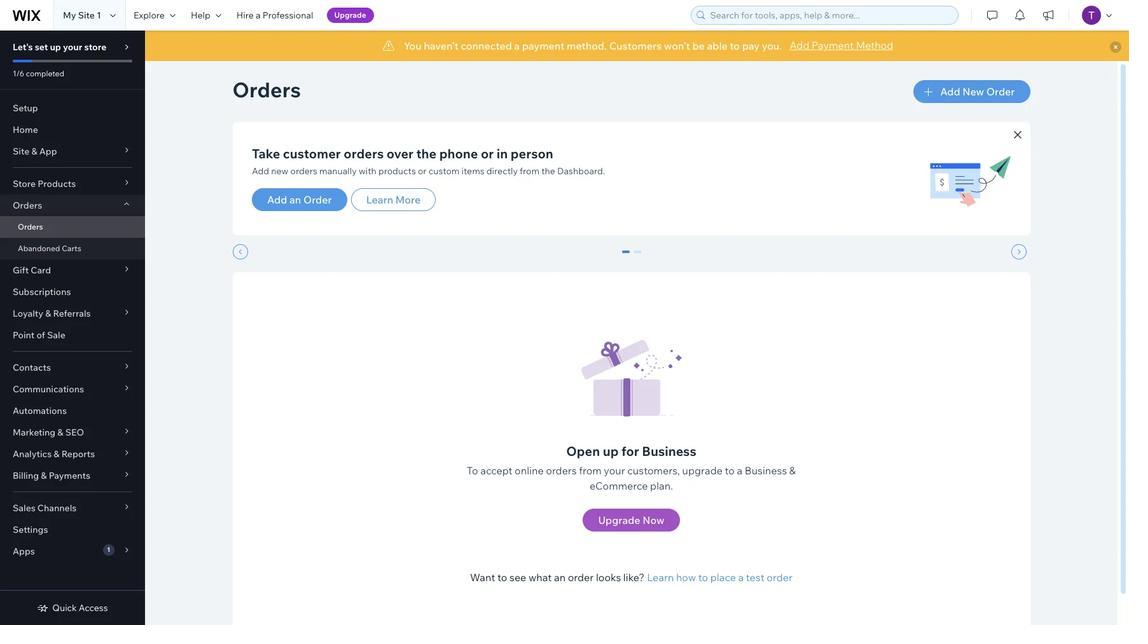 Task type: locate. For each thing, give the bounding box(es) containing it.
upgrade inside button
[[598, 514, 641, 527]]

from down open
[[579, 465, 602, 477]]

referrals
[[53, 308, 91, 319]]

to left see
[[498, 571, 507, 584]]

order for add an order
[[303, 193, 332, 206]]

plan.
[[650, 480, 673, 493]]

sale
[[47, 330, 65, 341]]

upgrade right professional
[[334, 10, 366, 20]]

2 vertical spatial orders
[[18, 222, 43, 232]]

& for seo
[[57, 427, 63, 438]]

your
[[63, 41, 82, 53], [604, 465, 625, 477]]

orders up with
[[343, 146, 384, 162]]

1 horizontal spatial 1
[[107, 546, 110, 554]]

1 horizontal spatial or
[[481, 146, 494, 162]]

manually
[[319, 165, 357, 177]]

the up custom
[[416, 146, 436, 162]]

store products
[[13, 178, 76, 190]]

order right 'new'
[[987, 85, 1015, 98]]

a left payment
[[514, 39, 520, 52]]

& inside 'popup button'
[[54, 449, 60, 460]]

orders inside dropdown button
[[13, 200, 42, 211]]

1 vertical spatial order
[[303, 193, 332, 206]]

hire
[[237, 10, 254, 21]]

0 vertical spatial orders
[[343, 146, 384, 162]]

1 horizontal spatial up
[[603, 444, 619, 459]]

0 horizontal spatial order
[[303, 193, 332, 206]]

1 vertical spatial the
[[541, 165, 555, 177]]

billing & payments button
[[0, 465, 145, 487]]

2 vertical spatial orders
[[546, 465, 577, 477]]

1 vertical spatial orders
[[13, 200, 42, 211]]

1 horizontal spatial site
[[78, 10, 95, 21]]

to
[[467, 465, 478, 477]]

want to see what an order looks like? learn how to place a test order
[[470, 571, 793, 584]]

method.
[[567, 39, 607, 52]]

store
[[84, 41, 107, 53]]

or
[[481, 146, 494, 162], [418, 165, 426, 177]]

0 1
[[623, 251, 640, 262]]

1 vertical spatial upgrade
[[598, 514, 641, 527]]

payments
[[49, 470, 90, 482]]

add for add new order
[[941, 85, 961, 98]]

1 vertical spatial from
[[579, 465, 602, 477]]

0 vertical spatial up
[[50, 41, 61, 53]]

1 vertical spatial orders
[[290, 165, 317, 177]]

0 vertical spatial from
[[520, 165, 539, 177]]

home link
[[0, 119, 145, 141]]

upgrade for upgrade now
[[598, 514, 641, 527]]

0 horizontal spatial up
[[50, 41, 61, 53]]

0 horizontal spatial your
[[63, 41, 82, 53]]

what
[[529, 571, 552, 584]]

store
[[13, 178, 36, 190]]

1 order from the left
[[568, 571, 594, 584]]

& for referrals
[[45, 308, 51, 319]]

you.
[[762, 39, 782, 52]]

site
[[78, 10, 95, 21], [13, 146, 29, 157]]

order down manually
[[303, 193, 332, 206]]

reports
[[62, 449, 95, 460]]

add inside alert
[[790, 39, 810, 52]]

pay
[[742, 39, 760, 52]]

from inside take customer orders over the phone or in person add new orders manually with products or custom items directly from the dashboard.
[[520, 165, 539, 177]]

order
[[568, 571, 594, 584], [767, 571, 793, 584]]

a right the upgrade
[[737, 465, 743, 477]]

custom
[[428, 165, 459, 177]]

a left the test
[[739, 571, 744, 584]]

1 vertical spatial your
[[604, 465, 625, 477]]

0 horizontal spatial order
[[568, 571, 594, 584]]

order left looks
[[568, 571, 594, 584]]

0 vertical spatial an
[[289, 193, 301, 206]]

add
[[790, 39, 810, 52], [941, 85, 961, 98], [252, 165, 269, 177], [267, 193, 287, 206]]

hire a professional link
[[229, 0, 321, 31]]

an down customer
[[289, 193, 301, 206]]

orders down customer
[[290, 165, 317, 177]]

app
[[39, 146, 57, 157]]

add down take
[[252, 165, 269, 177]]

add left 'new'
[[941, 85, 961, 98]]

add right the you.
[[790, 39, 810, 52]]

add inside take customer orders over the phone or in person add new orders manually with products or custom items directly from the dashboard.
[[252, 165, 269, 177]]

1 vertical spatial or
[[418, 165, 426, 177]]

automations link
[[0, 400, 145, 422]]

sales
[[13, 503, 35, 514]]

1 horizontal spatial from
[[579, 465, 602, 477]]

0 vertical spatial site
[[78, 10, 95, 21]]

alert
[[145, 31, 1130, 61]]

orders
[[233, 77, 301, 102], [13, 200, 42, 211], [18, 222, 43, 232]]

1 down settings link
[[107, 546, 110, 554]]

orders button
[[0, 195, 145, 216]]

or left in at the top of the page
[[481, 146, 494, 162]]

abandoned carts
[[18, 244, 81, 253]]

your inside the open up for business to accept online orders from your customers, upgrade to a business & ecommerce plan.
[[604, 465, 625, 477]]

an right what
[[554, 571, 566, 584]]

orders down open
[[546, 465, 577, 477]]

customers
[[609, 39, 662, 52]]

1 horizontal spatial an
[[554, 571, 566, 584]]

upgrade
[[334, 10, 366, 20], [598, 514, 641, 527]]

setup link
[[0, 97, 145, 119]]

seo
[[65, 427, 84, 438]]

more
[[395, 193, 421, 206]]

directly
[[486, 165, 518, 177]]

1 right my
[[97, 10, 101, 21]]

orders inside the open up for business to accept online orders from your customers, upgrade to a business & ecommerce plan.
[[546, 465, 577, 477]]

0 horizontal spatial from
[[520, 165, 539, 177]]

up left "for"
[[603, 444, 619, 459]]

0 vertical spatial learn
[[366, 193, 393, 206]]

& inside "dropdown button"
[[57, 427, 63, 438]]

sales channels
[[13, 503, 77, 514]]

1 horizontal spatial upgrade
[[598, 514, 641, 527]]

0 horizontal spatial orders
[[290, 165, 317, 177]]

subscriptions link
[[0, 281, 145, 303]]

place
[[711, 571, 736, 584]]

quick access
[[52, 603, 108, 614]]

1 horizontal spatial order
[[987, 85, 1015, 98]]

site right my
[[78, 10, 95, 21]]

0 vertical spatial order
[[987, 85, 1015, 98]]

a
[[256, 10, 261, 21], [514, 39, 520, 52], [737, 465, 743, 477], [739, 571, 744, 584]]

automations
[[13, 405, 67, 417]]

0 vertical spatial or
[[481, 146, 494, 162]]

an
[[289, 193, 301, 206], [554, 571, 566, 584]]

learn more
[[366, 193, 421, 206]]

up inside sidebar element
[[50, 41, 61, 53]]

1 inside sidebar element
[[107, 546, 110, 554]]

learn more link
[[351, 188, 436, 211]]

add payment method
[[790, 39, 894, 52]]

1 horizontal spatial the
[[541, 165, 555, 177]]

the
[[416, 146, 436, 162], [541, 165, 555, 177]]

business up customers,
[[642, 444, 697, 459]]

1 vertical spatial site
[[13, 146, 29, 157]]

0 horizontal spatial an
[[289, 193, 301, 206]]

2 vertical spatial 1
[[107, 546, 110, 554]]

take
[[252, 146, 280, 162]]

your up ecommerce
[[604, 465, 625, 477]]

orders
[[343, 146, 384, 162], [290, 165, 317, 177], [546, 465, 577, 477]]

1 horizontal spatial business
[[745, 465, 787, 477]]

& inside popup button
[[45, 308, 51, 319]]

order right the test
[[767, 571, 793, 584]]

up right set
[[50, 41, 61, 53]]

your left store
[[63, 41, 82, 53]]

a right hire
[[256, 10, 261, 21]]

0 horizontal spatial the
[[416, 146, 436, 162]]

2 order from the left
[[767, 571, 793, 584]]

upgrade inside button
[[334, 10, 366, 20]]

0 vertical spatial business
[[642, 444, 697, 459]]

learn left how
[[647, 571, 674, 584]]

ecommerce
[[590, 480, 648, 493]]

to
[[730, 39, 740, 52], [725, 465, 735, 477], [498, 571, 507, 584], [699, 571, 708, 584]]

abandoned carts link
[[0, 238, 145, 260]]

site down home
[[13, 146, 29, 157]]

0 vertical spatial your
[[63, 41, 82, 53]]

0 vertical spatial upgrade
[[334, 10, 366, 20]]

& inside dropdown button
[[41, 470, 47, 482]]

business right the upgrade
[[745, 465, 787, 477]]

0 horizontal spatial site
[[13, 146, 29, 157]]

2 horizontal spatial orders
[[546, 465, 577, 477]]

add new order
[[941, 85, 1015, 98]]

0 horizontal spatial upgrade
[[334, 10, 366, 20]]

to right the upgrade
[[725, 465, 735, 477]]

hire a professional
[[237, 10, 313, 21]]

upgrade for upgrade
[[334, 10, 366, 20]]

0 vertical spatial the
[[416, 146, 436, 162]]

1 right 0 on the top of the page
[[635, 251, 640, 262]]

to inside alert
[[730, 39, 740, 52]]

& inside popup button
[[31, 146, 37, 157]]

add inside 'button'
[[941, 85, 961, 98]]

point
[[13, 330, 35, 341]]

to left pay
[[730, 39, 740, 52]]

from down person
[[520, 165, 539, 177]]

gift
[[13, 265, 29, 276]]

the down person
[[541, 165, 555, 177]]

1 vertical spatial up
[[603, 444, 619, 459]]

or left custom
[[418, 165, 426, 177]]

marketing & seo button
[[0, 422, 145, 444]]

in
[[497, 146, 508, 162]]

learn
[[366, 193, 393, 206], [647, 571, 674, 584]]

test
[[746, 571, 765, 584]]

new
[[963, 85, 985, 98]]

order
[[987, 85, 1015, 98], [303, 193, 332, 206]]

1 vertical spatial learn
[[647, 571, 674, 584]]

phone
[[439, 146, 478, 162]]

2 horizontal spatial 1
[[635, 251, 640, 262]]

0 horizontal spatial 1
[[97, 10, 101, 21]]

1 horizontal spatial your
[[604, 465, 625, 477]]

upgrade left now
[[598, 514, 641, 527]]

you haven't connected a payment method. customers won't be able to pay you.
[[404, 39, 782, 52]]

1 horizontal spatial order
[[767, 571, 793, 584]]

learn left more
[[366, 193, 393, 206]]

order inside 'button'
[[987, 85, 1015, 98]]

add down new
[[267, 193, 287, 206]]

payment
[[812, 39, 854, 52]]



Task type: describe. For each thing, give the bounding box(es) containing it.
set
[[35, 41, 48, 53]]

& for reports
[[54, 449, 60, 460]]

& for app
[[31, 146, 37, 157]]

channels
[[37, 503, 77, 514]]

like?
[[624, 571, 645, 584]]

orders for orders dropdown button
[[13, 200, 42, 211]]

how
[[676, 571, 696, 584]]

1 vertical spatial 1
[[635, 251, 640, 262]]

home
[[13, 124, 38, 136]]

access
[[79, 603, 108, 614]]

connected
[[461, 39, 512, 52]]

site inside popup button
[[13, 146, 29, 157]]

loyalty & referrals button
[[0, 303, 145, 325]]

upgrade button
[[327, 8, 374, 23]]

sidebar element
[[0, 31, 145, 626]]

see
[[510, 571, 526, 584]]

order for add new order
[[987, 85, 1015, 98]]

0 horizontal spatial or
[[418, 165, 426, 177]]

learn how to place a test order link
[[647, 570, 793, 585]]

looks
[[596, 571, 621, 584]]

card
[[31, 265, 51, 276]]

be
[[693, 39, 705, 52]]

now
[[643, 514, 665, 527]]

let's set up your store
[[13, 41, 107, 53]]

point of sale link
[[0, 325, 145, 346]]

able
[[707, 39, 728, 52]]

for
[[622, 444, 639, 459]]

open up for business to accept online orders from your customers, upgrade to a business & ecommerce plan.
[[467, 444, 796, 493]]

loyalty & referrals
[[13, 308, 91, 319]]

products
[[38, 178, 76, 190]]

accept
[[481, 465, 513, 477]]

dashboard.
[[557, 165, 605, 177]]

your inside sidebar element
[[63, 41, 82, 53]]

explore
[[134, 10, 165, 21]]

over
[[386, 146, 413, 162]]

items
[[461, 165, 484, 177]]

1 horizontal spatial learn
[[647, 571, 674, 584]]

subscriptions
[[13, 286, 71, 298]]

to right how
[[699, 571, 708, 584]]

0 horizontal spatial learn
[[366, 193, 393, 206]]

you
[[404, 39, 422, 52]]

analytics & reports button
[[0, 444, 145, 465]]

add for add an order
[[267, 193, 287, 206]]

with
[[359, 165, 376, 177]]

settings
[[13, 524, 48, 536]]

open
[[567, 444, 600, 459]]

help button
[[183, 0, 229, 31]]

0 vertical spatial 1
[[97, 10, 101, 21]]

alert containing add payment method
[[145, 31, 1130, 61]]

take customer orders over the phone or in person image
[[929, 137, 1012, 220]]

customers,
[[628, 465, 680, 477]]

of
[[37, 330, 45, 341]]

let's
[[13, 41, 33, 53]]

completed
[[26, 69, 64, 78]]

billing
[[13, 470, 39, 482]]

products
[[378, 165, 416, 177]]

Search for tools, apps, help & more... field
[[707, 6, 955, 24]]

person
[[511, 146, 553, 162]]

want
[[470, 571, 495, 584]]

my site 1
[[63, 10, 101, 21]]

contacts
[[13, 362, 51, 374]]

1 horizontal spatial orders
[[343, 146, 384, 162]]

& for payments
[[41, 470, 47, 482]]

quick access button
[[37, 603, 108, 614]]

new
[[271, 165, 288, 177]]

professional
[[263, 10, 313, 21]]

add an order
[[267, 193, 332, 206]]

setup
[[13, 102, 38, 114]]

carts
[[62, 244, 81, 253]]

orders link
[[0, 216, 145, 238]]

a inside alert
[[514, 39, 520, 52]]

quick
[[52, 603, 77, 614]]

customer
[[283, 146, 341, 162]]

0 horizontal spatial business
[[642, 444, 697, 459]]

point of sale
[[13, 330, 65, 341]]

up inside the open up for business to accept online orders from your customers, upgrade to a business & ecommerce plan.
[[603, 444, 619, 459]]

site & app
[[13, 146, 57, 157]]

billing & payments
[[13, 470, 90, 482]]

abandoned
[[18, 244, 60, 253]]

orders for orders link
[[18, 222, 43, 232]]

add an order link
[[252, 188, 347, 211]]

loyalty
[[13, 308, 43, 319]]

1 vertical spatial an
[[554, 571, 566, 584]]

analytics
[[13, 449, 52, 460]]

my
[[63, 10, 76, 21]]

& inside the open up for business to accept online orders from your customers, upgrade to a business & ecommerce plan.
[[790, 465, 796, 477]]

upgrade now
[[598, 514, 665, 527]]

gift card button
[[0, 260, 145, 281]]

payment
[[522, 39, 565, 52]]

add for add payment method
[[790, 39, 810, 52]]

haven't
[[424, 39, 459, 52]]

marketing & seo
[[13, 427, 84, 438]]

to inside the open up for business to accept online orders from your customers, upgrade to a business & ecommerce plan.
[[725, 465, 735, 477]]

upgrade now button
[[583, 509, 680, 532]]

from inside the open up for business to accept online orders from your customers, upgrade to a business & ecommerce plan.
[[579, 465, 602, 477]]

a inside the open up for business to accept online orders from your customers, upgrade to a business & ecommerce plan.
[[737, 465, 743, 477]]

1 vertical spatial business
[[745, 465, 787, 477]]

won't
[[664, 39, 690, 52]]

store products button
[[0, 173, 145, 195]]

contacts button
[[0, 357, 145, 379]]

communications button
[[0, 379, 145, 400]]

1/6
[[13, 69, 24, 78]]

0 vertical spatial orders
[[233, 77, 301, 102]]



Task type: vqa. For each thing, say whether or not it's contained in the screenshot.
Portfolio popup button
no



